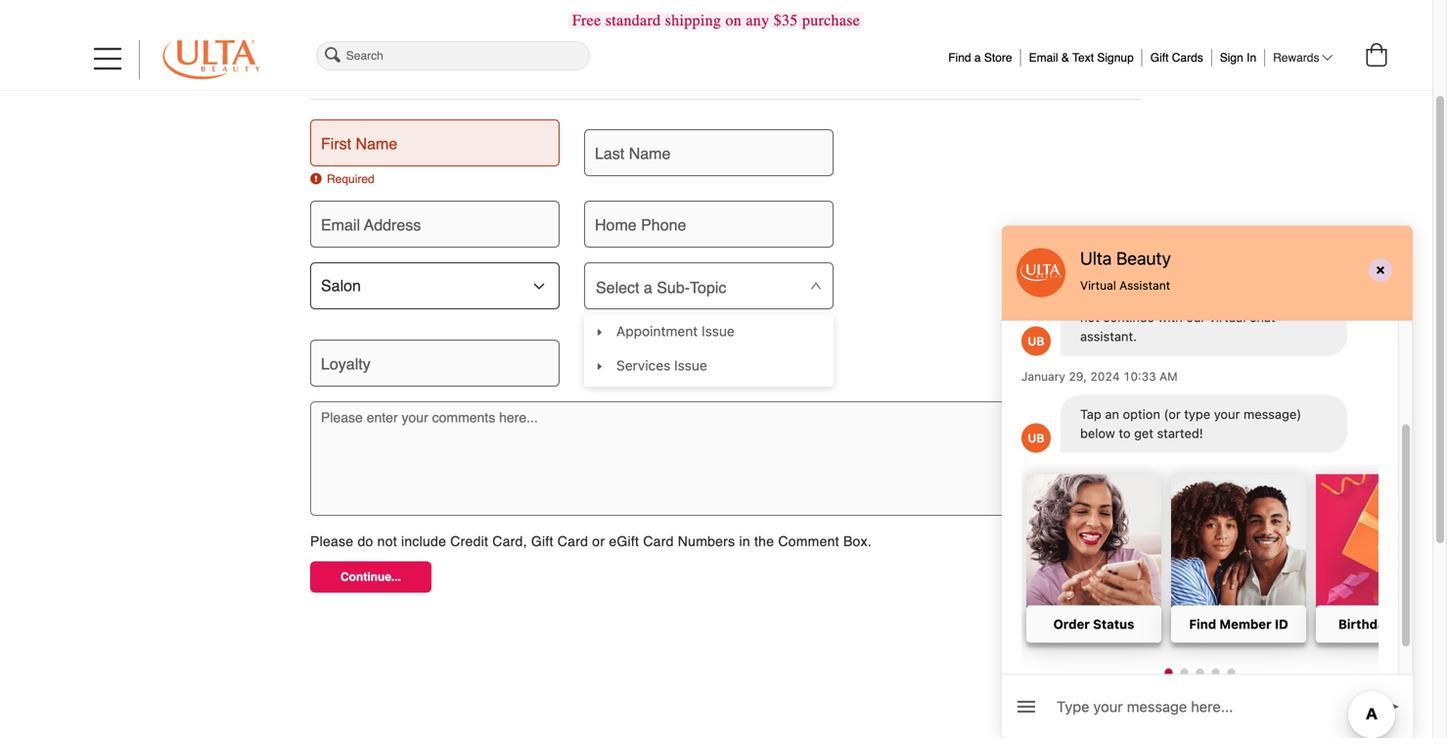 Task type: locate. For each thing, give the bounding box(es) containing it.
issue inside tree item
[[702, 323, 735, 339]]

0 vertical spatial find
[[949, 51, 972, 65]]

icon: caret-down image inside appointment issue tree item
[[595, 327, 605, 337]]

get
[[1135, 426, 1154, 441]]

find for find a store
[[949, 51, 972, 65]]

0 horizontal spatial email
[[321, 216, 360, 234]]

1 vertical spatial ub
[[1028, 431, 1045, 445]]

0 horizontal spatial a
[[644, 279, 653, 297]]

numbers
[[678, 534, 736, 549]]

may
[[1103, 253, 1128, 267]]

2 icon: caret-down element from the top
[[595, 362, 605, 371]]

Type your message here... text field
[[1047, 685, 1370, 728]]

ub
[[1028, 334, 1045, 348], [1028, 431, 1045, 445]]

we
[[1081, 253, 1100, 267]]

1 horizontal spatial email
[[1030, 51, 1059, 65]]

tree
[[584, 318, 834, 379]]

sign in
[[1221, 51, 1257, 65]]

1 vertical spatial ulta
[[1081, 248, 1113, 269]]

do right the please
[[1297, 291, 1312, 305]]

gift left cards
[[1151, 51, 1169, 65]]

home phone
[[595, 216, 687, 234]]

to right welcome
[[1139, 195, 1151, 210]]

a for select
[[644, 279, 653, 297]]

order status
[[1054, 617, 1135, 631]]

please
[[310, 534, 354, 549]]

services
[[617, 357, 671, 374]]

ub up january
[[1028, 334, 1045, 348]]

0 vertical spatial gift
[[1151, 51, 1169, 65]]

ulta inside ulta beauty virtual assistant
[[1081, 248, 1113, 269]]

Loyalty text field
[[321, 345, 547, 372]]

welcome to ulta beauty's virtual assistant.
[[1081, 195, 1275, 229]]

required
[[327, 172, 375, 186]]

2 ub from the top
[[1028, 431, 1045, 445]]

issue down appointment issue
[[675, 357, 708, 374]]

not down the purposes,
[[1177, 291, 1197, 305]]

not left include
[[378, 534, 397, 549]]

0 horizontal spatial find
[[949, 51, 972, 65]]

icon: caret-down element
[[595, 327, 605, 337], [595, 362, 605, 371]]

topic
[[690, 279, 727, 297]]

chat
[[1194, 253, 1220, 267], [1250, 310, 1276, 325]]

1 horizontal spatial card
[[644, 534, 674, 549]]

1 vertical spatial to
[[1119, 426, 1131, 441]]

0 vertical spatial not
[[1177, 291, 1197, 305]]

rewards button
[[1274, 49, 1333, 67]]

0 vertical spatial our
[[1231, 272, 1250, 286]]

first
[[321, 135, 352, 153]]

per
[[1208, 272, 1227, 286]]

egift
[[609, 534, 639, 549]]

1 vertical spatial virtual
[[1081, 279, 1117, 292]]

1 horizontal spatial chat
[[1250, 310, 1276, 325]]

our down for
[[1231, 272, 1250, 286]]

gift right card,
[[531, 534, 554, 549]]

1 horizontal spatial virtual
[[1237, 195, 1275, 210]]

virtual right beauty's
[[1237, 195, 1275, 210]]

to left get
[[1119, 426, 1131, 441]]

started!
[[1158, 426, 1204, 441]]

name
[[356, 135, 398, 153], [629, 144, 671, 163]]

free
[[573, 11, 602, 29]]

to
[[1139, 195, 1151, 210], [1119, 426, 1131, 441]]

icon: caret-down element inside appointment issue tree item
[[595, 327, 605, 337]]

1 horizontal spatial to
[[1139, 195, 1151, 210]]

free standard shipping on any $35 purchase link
[[569, 11, 865, 29]]

gift
[[1151, 51, 1169, 65], [531, 534, 554, 549]]

order status image
[[1027, 474, 1162, 609]]

email down required
[[321, 216, 360, 234]]

1 vertical spatial a
[[644, 279, 653, 297]]

virtual
[[1237, 195, 1275, 210], [1081, 279, 1117, 292]]

ub left below on the right of page
[[1028, 431, 1045, 445]]

icon: caret-down element for appointment issue
[[595, 327, 605, 337]]

Search search field
[[316, 41, 590, 70]]

the
[[755, 534, 775, 549]]

consent,
[[1200, 291, 1251, 305]]

assurance
[[1081, 272, 1142, 286]]

icon: caret-down image down select
[[595, 327, 605, 337]]

0 horizontal spatial not
[[378, 534, 397, 549]]

purchase
[[803, 11, 861, 29]]

0 horizontal spatial ulta
[[1081, 248, 1113, 269]]

email
[[1030, 51, 1059, 65], [321, 216, 360, 234]]

name right last
[[629, 144, 671, 163]]

1 icon: caret-down element from the top
[[595, 327, 605, 337]]

issue inside 'tree item'
[[675, 357, 708, 374]]

icon: caret-down element left services at left
[[595, 362, 605, 371]]

in
[[1247, 51, 1257, 65]]

0 vertical spatial virtual
[[1237, 195, 1275, 210]]

2 horizontal spatial not
[[1177, 291, 1197, 305]]

chat region
[[1003, 184, 1448, 738]]

a left store
[[975, 51, 982, 65]]

home
[[595, 216, 637, 234]]

we may retain this chat for quality assurance purposes, per our privacy policy.  if you do not consent, please do not continue with our virtual chat assistant.
[[1081, 253, 1312, 344]]

not
[[1177, 291, 1197, 305], [1081, 310, 1100, 325], [378, 534, 397, 549]]

Please enter your comments here... text field
[[310, 401, 1101, 516]]

Select a Sub-Topic field
[[584, 262, 834, 309]]

find member id
[[1190, 617, 1289, 631]]

29,
[[1069, 370, 1088, 383]]

2 card from the left
[[644, 534, 674, 549]]

find inside find member id 'button'
[[1190, 617, 1217, 631]]

10:33
[[1124, 370, 1157, 383]]

1 horizontal spatial name
[[629, 144, 671, 163]]

0 horizontal spatial chat
[[1194, 253, 1220, 267]]

chat window close image
[[1370, 258, 1393, 282]]

1 horizontal spatial our
[[1231, 272, 1250, 286]]

tap
[[1081, 407, 1102, 421]]

icon: caret-down element down select
[[595, 327, 605, 337]]

am
[[1160, 370, 1178, 383]]

icon: caret-down element inside services issue 'tree item'
[[595, 362, 605, 371]]

box.
[[844, 534, 872, 549]]

sign
[[1221, 51, 1244, 65]]

email address
[[321, 216, 421, 234]]

do up "with"
[[1159, 291, 1174, 305]]

find left store
[[949, 51, 972, 65]]

1 vertical spatial issue
[[675, 357, 708, 374]]

0 vertical spatial ub
[[1028, 334, 1045, 348]]

please
[[1255, 291, 1294, 305]]

&
[[1062, 51, 1070, 65]]

0 horizontal spatial gift
[[531, 534, 554, 549]]

1 ub from the top
[[1028, 334, 1045, 348]]

0 horizontal spatial virtual
[[1081, 279, 1117, 292]]

icon: caret-down image left services at left
[[595, 362, 605, 371]]

do right "please"
[[358, 534, 374, 549]]

card
[[558, 534, 589, 549], [644, 534, 674, 549]]

0 horizontal spatial our
[[1187, 310, 1206, 325]]

ulta left beauty's
[[1154, 195, 1178, 210]]

1 vertical spatial chat
[[1250, 310, 1276, 325]]

email inside email & text signup link
[[1030, 51, 1059, 65]]

signup
[[1098, 51, 1134, 65]]

chat down the please
[[1250, 310, 1276, 325]]

card left or
[[558, 534, 589, 549]]

virtual inside ulta beauty virtual assistant
[[1081, 279, 1117, 292]]

icon: caret-down image for services
[[595, 362, 605, 371]]

virtual inside welcome to ulta beauty's virtual assistant.
[[1237, 195, 1275, 210]]

1 horizontal spatial not
[[1081, 310, 1100, 325]]

a inside "field"
[[644, 279, 653, 297]]

1 horizontal spatial find
[[1190, 617, 1217, 631]]

icon: caret-down image inside services issue 'tree item'
[[595, 362, 605, 371]]

0 horizontal spatial name
[[356, 135, 398, 153]]

cards
[[1173, 51, 1204, 65]]

0 vertical spatial email
[[1030, 51, 1059, 65]]

1 vertical spatial not
[[1081, 310, 1100, 325]]

to inside tap an option (or type your message) below to get started!
[[1119, 426, 1131, 441]]

1 horizontal spatial gift
[[1151, 51, 1169, 65]]

beauty
[[1117, 248, 1172, 269]]

0 vertical spatial a
[[975, 51, 982, 65]]

birthday offer image
[[1317, 474, 1448, 609]]

2 horizontal spatial do
[[1297, 291, 1312, 305]]

None field
[[313, 38, 593, 73]]

card right egift
[[644, 534, 674, 549]]

ulta up assurance
[[1081, 248, 1113, 269]]

1 vertical spatial icon: caret-down image
[[595, 362, 605, 371]]

carousel region
[[1022, 465, 1448, 692]]

1 vertical spatial gift
[[531, 534, 554, 549]]

0 vertical spatial icon: caret-down element
[[595, 327, 605, 337]]

1 horizontal spatial do
[[1159, 291, 1174, 305]]

or
[[593, 534, 605, 549]]

1 icon: caret-down image from the top
[[595, 327, 605, 337]]

0 horizontal spatial card
[[558, 534, 589, 549]]

menu button
[[1007, 687, 1047, 726]]

icon: caret-down image for appointment
[[595, 327, 605, 337]]

ulta
[[1154, 195, 1178, 210], [1081, 248, 1113, 269]]

icon: caret-down image
[[595, 327, 605, 337], [595, 362, 605, 371]]

0 vertical spatial to
[[1139, 195, 1151, 210]]

1 vertical spatial find
[[1190, 617, 1217, 631]]

0 vertical spatial issue
[[702, 323, 735, 339]]

card,
[[493, 534, 527, 549]]

sign in link
[[1221, 46, 1257, 65]]

virtual down we
[[1081, 279, 1117, 292]]

0 vertical spatial icon: caret-down image
[[595, 327, 605, 337]]

1 vertical spatial email
[[321, 216, 360, 234]]

ulta beauty logo image
[[163, 40, 260, 79], [163, 40, 260, 79]]

chevron down image
[[1323, 51, 1333, 63]]

message)
[[1244, 407, 1302, 421]]

1 horizontal spatial ulta
[[1154, 195, 1178, 210]]

2 icon: caret-down image from the top
[[595, 362, 605, 371]]

icon: down image
[[811, 280, 822, 292]]

chat up per
[[1194, 253, 1220, 267]]

services issue
[[617, 357, 708, 374]]

a left sub-
[[644, 279, 653, 297]]

email left &
[[1030, 51, 1059, 65]]

0 horizontal spatial to
[[1119, 426, 1131, 441]]

find member id image
[[1172, 474, 1307, 609]]

find left member
[[1190, 617, 1217, 631]]

icon: caret-down element for services issue
[[595, 362, 605, 371]]

None search field
[[313, 38, 593, 73]]

0 vertical spatial ulta
[[1154, 195, 1178, 210]]

email & text signup
[[1030, 51, 1134, 65]]

1 vertical spatial icon: caret-down element
[[595, 362, 605, 371]]

privacy
[[1254, 272, 1297, 286]]

appointment issue tree item
[[588, 318, 830, 345]]

log
[[1003, 184, 1448, 692]]

name right first
[[356, 135, 398, 153]]

first name
[[321, 135, 398, 153]]

not down policy.
[[1081, 310, 1100, 325]]

shipping
[[665, 11, 722, 29]]

issue up order text box
[[702, 323, 735, 339]]

First Name text field
[[321, 124, 547, 152]]

ub for tap an option (or type your message) below to get started!
[[1028, 431, 1045, 445]]

1 horizontal spatial a
[[975, 51, 982, 65]]

include
[[401, 534, 447, 549]]

0 vertical spatial chat
[[1194, 253, 1220, 267]]

our right "with"
[[1187, 310, 1206, 325]]

find
[[949, 51, 972, 65], [1190, 617, 1217, 631]]

contact us
[[310, 66, 407, 89]]

last name
[[595, 144, 671, 163]]

gift cards link
[[1151, 46, 1204, 65]]

a
[[975, 51, 982, 65], [644, 279, 653, 297]]



Task type: describe. For each thing, give the bounding box(es) containing it.
order
[[1054, 617, 1091, 631]]

assistant.
[[1081, 214, 1139, 229]]

status
[[1094, 617, 1135, 631]]

0 horizontal spatial do
[[358, 534, 374, 549]]

with
[[1159, 310, 1183, 325]]

in
[[740, 534, 751, 549]]

Email Address email field
[[321, 206, 547, 233]]

continue
[[1104, 310, 1155, 325]]

continue... button
[[310, 561, 432, 593]]

(or
[[1165, 407, 1181, 421]]

us
[[383, 66, 407, 89]]

last
[[595, 144, 625, 163]]

welcome
[[1081, 195, 1136, 210]]

ub for welcome to ulta beauty's virtual assistant.
[[1028, 334, 1045, 348]]

below
[[1081, 426, 1116, 441]]

select a sub-topic
[[596, 279, 727, 297]]

assistant
[[1120, 279, 1171, 292]]

email for email & text signup
[[1030, 51, 1059, 65]]

email for email address
[[321, 216, 360, 234]]

find a store
[[949, 51, 1013, 65]]

close icon button
[[1364, 257, 1399, 288]]

name for first name
[[356, 135, 398, 153]]

member
[[1220, 617, 1272, 631]]

order status button
[[1027, 474, 1162, 643]]

your
[[1215, 407, 1241, 421]]

issue for appointment issue
[[702, 323, 735, 339]]

1 vertical spatial our
[[1187, 310, 1206, 325]]

please do not include credit card, gift card or egift card numbers in the comment box.
[[310, 534, 872, 549]]

send button
[[1370, 687, 1409, 726]]

phone
[[641, 216, 687, 234]]

for
[[1223, 253, 1239, 267]]

address
[[364, 216, 421, 234]]

email & text signup link
[[1030, 46, 1134, 65]]

virtual
[[1210, 310, 1247, 325]]

any
[[746, 11, 770, 29]]

contact
[[310, 66, 378, 89]]

find a store link
[[949, 46, 1013, 65]]

issue for services issue
[[675, 357, 708, 374]]

2 vertical spatial not
[[378, 534, 397, 549]]

text
[[1073, 51, 1095, 65]]

select
[[596, 279, 640, 297]]

menu
[[1015, 695, 1039, 718]]

ulta beauty virtual assistant
[[1081, 248, 1172, 292]]

1 card from the left
[[558, 534, 589, 549]]

appointment
[[617, 323, 698, 339]]

ulta inside welcome to ulta beauty's virtual assistant.
[[1154, 195, 1178, 210]]

tree containing appointment issue
[[584, 318, 834, 379]]

credit
[[451, 534, 489, 549]]

quality
[[1243, 253, 1283, 267]]

icon: down element
[[811, 280, 822, 294]]

standard
[[606, 11, 661, 29]]

january 29, 2024 10:33 am
[[1022, 370, 1178, 383]]

name for last name
[[629, 144, 671, 163]]

services issue tree item
[[588, 352, 830, 379]]

if
[[1122, 291, 1130, 305]]

log containing welcome to ulta beauty's virtual assistant.
[[1003, 184, 1448, 692]]

to inside welcome to ulta beauty's virtual assistant.
[[1139, 195, 1151, 210]]

retain
[[1131, 253, 1165, 267]]

continue...
[[341, 570, 401, 584]]

sub-
[[657, 279, 690, 297]]

id
[[1276, 617, 1289, 631]]

rewards
[[1274, 51, 1320, 65]]

option
[[1123, 407, 1161, 421]]

find for find member id
[[1190, 617, 1217, 631]]

beauty's
[[1182, 195, 1233, 210]]

a for find
[[975, 51, 982, 65]]

an
[[1106, 407, 1120, 421]]

store
[[985, 51, 1013, 65]]

type
[[1185, 407, 1211, 421]]

find member id button
[[1172, 474, 1307, 643]]

loyalty
[[321, 355, 371, 373]]

comment
[[779, 534, 840, 549]]

Last Name text field
[[595, 134, 821, 162]]

send
[[1377, 695, 1401, 718]]

free standard shipping on any $35 purchase
[[573, 11, 861, 29]]

ulta beauty logo image
[[1017, 248, 1066, 297]]

policy.
[[1081, 291, 1119, 305]]

appointment issue
[[617, 323, 735, 339]]

Order text field
[[595, 345, 821, 372]]

cart - 0 items - shows more content image
[[1367, 43, 1388, 67]]

tap an option (or type your message) below to get started!
[[1081, 407, 1302, 441]]

january
[[1022, 370, 1066, 383]]

Home Phone text field
[[595, 206, 821, 233]]

exclamation circle image
[[310, 173, 322, 185]]

gift cards
[[1151, 51, 1204, 65]]

assistant.
[[1081, 329, 1138, 344]]

2024
[[1091, 370, 1121, 383]]



Task type: vqa. For each thing, say whether or not it's contained in the screenshot.
beauty services BUTTON
no



